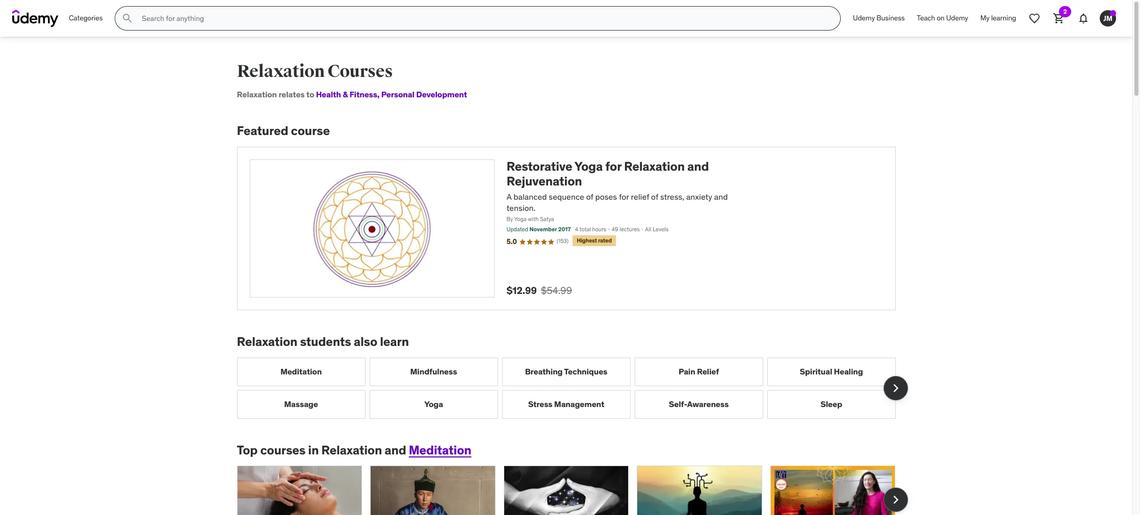 Task type: describe. For each thing, give the bounding box(es) containing it.
relates
[[279, 89, 305, 99]]

my learning
[[981, 13, 1017, 23]]

jm link
[[1096, 6, 1121, 31]]

stress,
[[661, 192, 685, 202]]

self-
[[669, 399, 688, 410]]

all
[[645, 226, 652, 233]]

relaxation inside restorative yoga for relaxation and rejuvenation a balanced sequence of poses for relief of stress, anxiety and tension. by yoga with satya
[[624, 159, 685, 174]]

categories
[[69, 13, 103, 23]]

featured
[[237, 123, 288, 139]]

Search for anything text field
[[140, 10, 828, 27]]

learning
[[992, 13, 1017, 23]]

courses
[[328, 61, 393, 82]]

1 vertical spatial meditation link
[[409, 443, 472, 458]]

all levels
[[645, 226, 669, 233]]

my learning link
[[975, 6, 1023, 31]]

jm
[[1104, 14, 1113, 23]]

by
[[507, 216, 513, 223]]

next image for and
[[888, 492, 904, 508]]

and for top courses in relaxation and meditation
[[385, 443, 406, 458]]

mindfulness
[[410, 367, 457, 377]]

management
[[554, 399, 605, 410]]

carousel element for and
[[237, 466, 908, 516]]

november
[[530, 226, 557, 233]]

with
[[528, 216, 539, 223]]

poses
[[596, 192, 617, 202]]

(153)
[[557, 238, 569, 245]]

highest
[[577, 237, 597, 244]]

updated
[[507, 226, 528, 233]]

$12.99
[[507, 285, 537, 297]]

healing
[[834, 367, 863, 377]]

health
[[316, 89, 341, 99]]

massage
[[284, 399, 318, 410]]

1 horizontal spatial meditation
[[409, 443, 472, 458]]

spiritual healing
[[800, 367, 863, 377]]

you have alerts image
[[1111, 10, 1117, 16]]

teach on udemy link
[[911, 6, 975, 31]]

5.0
[[507, 237, 517, 247]]

stress
[[528, 399, 553, 410]]

carousel element for relaxation students also learn
[[237, 358, 908, 419]]

49
[[612, 226, 619, 233]]

2 horizontal spatial and
[[715, 192, 728, 202]]

2
[[1064, 8, 1067, 15]]

featured course
[[237, 123, 330, 139]]

relaxation for relaxation courses
[[237, 61, 325, 82]]

in
[[308, 443, 319, 458]]

sleep
[[821, 399, 843, 410]]

shopping cart with 2 items image
[[1053, 12, 1066, 24]]

$12.99 $54.99
[[507, 285, 572, 297]]

sequence
[[549, 192, 585, 202]]

relief
[[631, 192, 650, 202]]

yoga link
[[370, 391, 498, 419]]

sleep link
[[767, 391, 896, 419]]

courses
[[260, 443, 306, 458]]

udemy business link
[[847, 6, 911, 31]]

&
[[343, 89, 348, 99]]

relaxation courses
[[237, 61, 393, 82]]

pain relief link
[[635, 358, 763, 386]]

rated
[[598, 237, 612, 244]]

submit search image
[[122, 12, 134, 24]]

personal
[[381, 89, 415, 99]]



Task type: vqa. For each thing, say whether or not it's contained in the screenshot.
Management
yes



Task type: locate. For each thing, give the bounding box(es) containing it.
meditation down yoga link
[[409, 443, 472, 458]]

2017
[[558, 226, 571, 233]]

relaxation
[[237, 61, 325, 82], [237, 89, 277, 99], [624, 159, 685, 174], [237, 334, 298, 350], [322, 443, 382, 458]]

1 of from the left
[[587, 192, 594, 202]]

categories button
[[63, 6, 109, 31]]

pain
[[679, 367, 696, 377]]

of left "poses"
[[587, 192, 594, 202]]

2 link
[[1047, 6, 1072, 31]]

2 carousel element from the top
[[237, 466, 908, 516]]

yoga up 'updated'
[[514, 216, 527, 223]]

0 horizontal spatial meditation link
[[237, 358, 366, 386]]

yoga inside yoga link
[[425, 399, 443, 410]]

balanced
[[514, 192, 547, 202]]

updated november 2017
[[507, 226, 571, 233]]

teach on udemy
[[917, 13, 969, 23]]

udemy business
[[853, 13, 905, 23]]

breathing
[[525, 367, 563, 377]]

restorative yoga for relaxation and rejuvenation a balanced sequence of poses for relief of stress, anxiety and tension. by yoga with satya
[[507, 159, 728, 223]]

rejuvenation
[[507, 173, 582, 189]]

2 of from the left
[[651, 192, 659, 202]]

1 horizontal spatial of
[[651, 192, 659, 202]]

0 vertical spatial and
[[688, 159, 709, 174]]

of right relief
[[651, 192, 659, 202]]

notifications image
[[1078, 12, 1090, 24]]

1 vertical spatial carousel element
[[237, 466, 908, 516]]

top
[[237, 443, 258, 458]]

and for restorative yoga for relaxation and rejuvenation a balanced sequence of poses for relief of stress, anxiety and tension. by yoga with satya
[[688, 159, 709, 174]]

breathing techniques link
[[502, 358, 631, 386]]

1 udemy from the left
[[853, 13, 875, 23]]

0 vertical spatial next image
[[888, 380, 904, 397]]

restorative
[[507, 159, 573, 174]]

anxiety
[[687, 192, 713, 202]]

carousel element containing meditation
[[237, 358, 908, 419]]

fitness
[[350, 89, 377, 99]]

1 carousel element from the top
[[237, 358, 908, 419]]

hours
[[593, 226, 607, 233]]

1 vertical spatial meditation
[[409, 443, 472, 458]]

personal development link
[[377, 89, 467, 99]]

0 vertical spatial meditation
[[281, 367, 322, 377]]

49 lectures
[[612, 226, 640, 233]]

total
[[580, 226, 591, 233]]

0 vertical spatial yoga
[[575, 159, 603, 174]]

2 udemy from the left
[[947, 13, 969, 23]]

0 vertical spatial for
[[606, 159, 622, 174]]

0 vertical spatial meditation link
[[237, 358, 366, 386]]

for left relief
[[619, 192, 629, 202]]

mindfulness link
[[370, 358, 498, 386]]

1 vertical spatial yoga
[[514, 216, 527, 223]]

meditation up massage
[[281, 367, 322, 377]]

spiritual healing link
[[767, 358, 896, 386]]

levels
[[653, 226, 669, 233]]

0 horizontal spatial udemy
[[853, 13, 875, 23]]

1 vertical spatial next image
[[888, 492, 904, 508]]

1 vertical spatial for
[[619, 192, 629, 202]]

meditation link inside carousel element
[[237, 358, 366, 386]]

meditation link up massage
[[237, 358, 366, 386]]

learn
[[380, 334, 409, 350]]

of
[[587, 192, 594, 202], [651, 192, 659, 202]]

0 horizontal spatial and
[[385, 443, 406, 458]]

udemy image
[[12, 10, 59, 27]]

self-awareness link
[[635, 391, 763, 419]]

wishlist image
[[1029, 12, 1041, 24]]

for up "poses"
[[606, 159, 622, 174]]

udemy left business on the right of page
[[853, 13, 875, 23]]

1 horizontal spatial yoga
[[514, 216, 527, 223]]

highest rated
[[577, 237, 612, 244]]

development
[[416, 89, 467, 99]]

1 horizontal spatial and
[[688, 159, 709, 174]]

massage link
[[237, 391, 366, 419]]

1 horizontal spatial meditation link
[[409, 443, 472, 458]]

self-awareness
[[669, 399, 729, 410]]

1 horizontal spatial udemy
[[947, 13, 969, 23]]

on
[[937, 13, 945, 23]]

satya
[[540, 216, 554, 223]]

$54.99
[[541, 285, 572, 297]]

4
[[575, 226, 579, 233]]

0 horizontal spatial of
[[587, 192, 594, 202]]

teach
[[917, 13, 936, 23]]

stress management
[[528, 399, 605, 410]]

lectures
[[620, 226, 640, 233]]

next image for relaxation students also learn
[[888, 380, 904, 397]]

techniques
[[564, 367, 608, 377]]

pain relief
[[679, 367, 719, 377]]

relaxation for relaxation students also learn
[[237, 334, 298, 350]]

meditation
[[281, 367, 322, 377], [409, 443, 472, 458]]

0 horizontal spatial meditation
[[281, 367, 322, 377]]

2 vertical spatial yoga
[[425, 399, 443, 410]]

awareness
[[688, 399, 729, 410]]

yoga
[[575, 159, 603, 174], [514, 216, 527, 223], [425, 399, 443, 410]]

2 vertical spatial and
[[385, 443, 406, 458]]

1 vertical spatial and
[[715, 192, 728, 202]]

udemy right on
[[947, 13, 969, 23]]

relaxation students also learn
[[237, 334, 409, 350]]

tension.
[[507, 203, 536, 213]]

relief
[[697, 367, 719, 377]]

meditation link
[[237, 358, 366, 386], [409, 443, 472, 458]]

spiritual
[[800, 367, 833, 377]]

breathing techniques
[[525, 367, 608, 377]]

yoga up "poses"
[[575, 159, 603, 174]]

1 next image from the top
[[888, 380, 904, 397]]

udemy
[[853, 13, 875, 23], [947, 13, 969, 23]]

also
[[354, 334, 378, 350]]

0 vertical spatial carousel element
[[237, 358, 908, 419]]

yoga down mindfulness link
[[425, 399, 443, 410]]

carousel element
[[237, 358, 908, 419], [237, 466, 908, 516]]

top courses in relaxation and meditation
[[237, 443, 472, 458]]

meditation link down yoga link
[[409, 443, 472, 458]]

a
[[507, 192, 512, 202]]

health & fitness link
[[316, 89, 377, 99]]

0 horizontal spatial yoga
[[425, 399, 443, 410]]

my
[[981, 13, 990, 23]]

stress management link
[[502, 391, 631, 419]]

next image
[[888, 380, 904, 397], [888, 492, 904, 508]]

2 horizontal spatial yoga
[[575, 159, 603, 174]]

students
[[300, 334, 351, 350]]

relaxation for relaxation relates to health & fitness personal development
[[237, 89, 277, 99]]

2 next image from the top
[[888, 492, 904, 508]]

business
[[877, 13, 905, 23]]

relaxation relates to health & fitness personal development
[[237, 89, 467, 99]]

4 total hours
[[575, 226, 607, 233]]

course
[[291, 123, 330, 139]]



